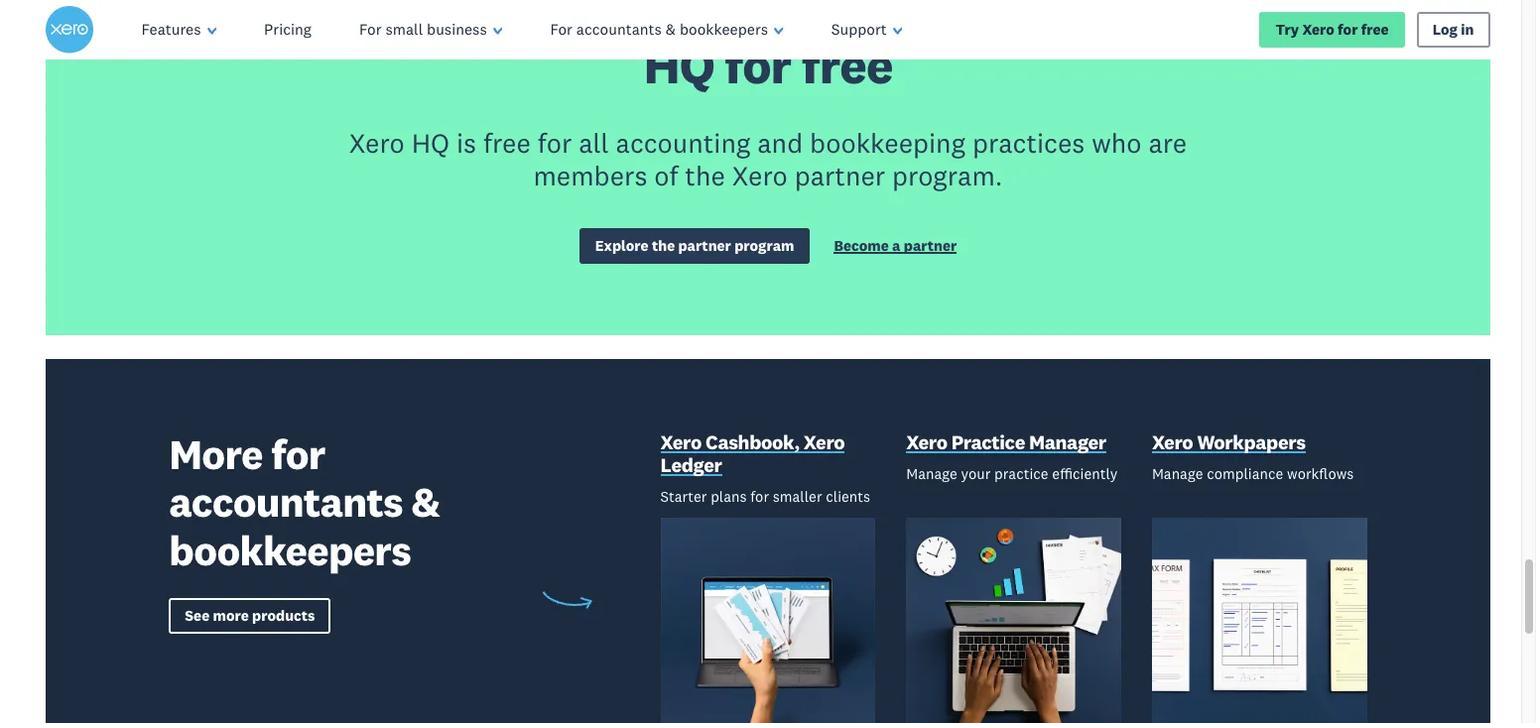 Task type: describe. For each thing, give the bounding box(es) containing it.
smaller
[[773, 488, 823, 507]]

and inside join the partner program and get xero hq for free
[[920, 0, 1007, 46]]

accounting
[[616, 126, 751, 160]]

explore the partner program link
[[580, 228, 811, 264]]

log
[[1433, 20, 1459, 39]]

xero workpapers link
[[1153, 430, 1306, 459]]

business
[[427, 20, 487, 39]]

accountants inside dropdown button
[[577, 20, 662, 39]]

who
[[1092, 126, 1142, 160]]

are
[[1149, 126, 1188, 160]]

become a partner
[[834, 236, 957, 255]]

the for join
[[439, 0, 515, 46]]

for inside join the partner program and get xero hq for free
[[725, 33, 792, 98]]

more
[[169, 429, 263, 481]]

for for for accountants & bookkeepers
[[550, 20, 573, 39]]

see more products
[[185, 607, 315, 626]]

& inside dropdown button
[[666, 20, 676, 39]]

for small business
[[359, 20, 487, 39]]

manage for workpapers
[[1153, 465, 1204, 484]]

partner for become
[[904, 236, 957, 255]]

program for explore the partner program
[[735, 236, 795, 255]]

for inside xero hq is free for all accounting and bookkeeping practices who are members of the xero partner program.
[[538, 126, 572, 160]]

become a partner link
[[834, 236, 957, 259]]

manage your practice efficiently
[[907, 465, 1118, 484]]

partner for explore
[[679, 236, 732, 255]]

manage for practice
[[907, 465, 958, 484]]

program for join the partner program and get xero hq for free
[[711, 0, 910, 46]]

hq inside xero hq is free for all accounting and bookkeeping practices who are members of the xero partner program.
[[412, 126, 450, 160]]

ledger
[[661, 453, 722, 478]]

see more products link
[[169, 599, 331, 634]]

xero cashbook, xero ledger link
[[661, 430, 876, 482]]

partner for join
[[525, 0, 701, 46]]

& inside "more for accountants & bookkeepers"
[[411, 477, 440, 529]]

manager
[[1030, 430, 1107, 455]]

log in
[[1433, 20, 1475, 39]]

xero workpapers
[[1153, 430, 1306, 455]]

practices
[[973, 126, 1086, 160]]

small
[[386, 20, 423, 39]]

members
[[534, 159, 648, 193]]

try xero for free
[[1276, 20, 1390, 39]]

become
[[834, 236, 889, 255]]

free for xero hq is free for all accounting and bookkeeping practices who are members of the xero partner program.
[[484, 126, 531, 160]]

plans
[[711, 488, 747, 507]]

workflows
[[1288, 465, 1355, 484]]

join the partner program and get xero hq for free
[[329, 0, 1208, 98]]

pricing link
[[240, 0, 336, 60]]

starter plans for smaller clients
[[661, 488, 871, 507]]

and inside xero hq is free for all accounting and bookkeeping practices who are members of the xero partner program.
[[758, 126, 803, 160]]

features
[[141, 20, 201, 39]]

your
[[962, 465, 991, 484]]

workpapers
[[1198, 430, 1306, 455]]

for small business button
[[336, 0, 527, 60]]

for inside 'link'
[[1339, 20, 1359, 39]]

explore the partner program
[[595, 236, 795, 255]]

bookkeepers inside dropdown button
[[680, 20, 769, 39]]



Task type: locate. For each thing, give the bounding box(es) containing it.
hq up accounting
[[644, 33, 715, 98]]

0 horizontal spatial manage
[[907, 465, 958, 484]]

2 horizontal spatial free
[[1362, 20, 1390, 39]]

0 vertical spatial hq
[[644, 33, 715, 98]]

for right more
[[271, 429, 325, 481]]

0 horizontal spatial hq
[[412, 126, 450, 160]]

1 manage from the left
[[907, 465, 958, 484]]

free left log on the right of the page
[[1362, 20, 1390, 39]]

a
[[893, 236, 901, 255]]

&
[[666, 20, 676, 39], [411, 477, 440, 529]]

1 horizontal spatial &
[[666, 20, 676, 39]]

practice
[[952, 430, 1026, 455]]

manage compliance workflows
[[1153, 465, 1355, 484]]

partner
[[525, 0, 701, 46], [795, 159, 886, 193], [679, 236, 732, 255], [904, 236, 957, 255]]

the inside join the partner program and get xero hq for free
[[439, 0, 515, 46]]

try xero for free link
[[1260, 12, 1406, 48]]

hq left is
[[412, 126, 450, 160]]

try
[[1276, 20, 1300, 39]]

for right try
[[1339, 20, 1359, 39]]

hq inside join the partner program and get xero hq for free
[[644, 33, 715, 98]]

1 vertical spatial accountants
[[169, 477, 403, 529]]

and left get
[[920, 0, 1007, 46]]

program inside "explore the partner program" link
[[735, 236, 795, 255]]

1 horizontal spatial manage
[[1153, 465, 1204, 484]]

1 horizontal spatial the
[[652, 236, 675, 255]]

0 vertical spatial and
[[920, 0, 1007, 46]]

1 horizontal spatial for
[[550, 20, 573, 39]]

and
[[920, 0, 1007, 46], [758, 126, 803, 160]]

1 vertical spatial &
[[411, 477, 440, 529]]

the right the "of"
[[685, 159, 726, 193]]

for up xero hq is free for all accounting and bookkeeping practices who are members of the xero partner program.
[[725, 33, 792, 98]]

efficiently
[[1053, 465, 1118, 484]]

0 vertical spatial the
[[439, 0, 515, 46]]

0 horizontal spatial for
[[359, 20, 382, 39]]

for accountants & bookkeepers button
[[527, 0, 808, 60]]

more for accountants & bookkeepers
[[169, 429, 440, 577]]

xero practice manager
[[907, 430, 1107, 455]]

practice
[[995, 465, 1049, 484]]

1 vertical spatial bookkeepers
[[169, 525, 411, 577]]

in
[[1462, 20, 1475, 39]]

get
[[1018, 0, 1092, 46]]

and down join the partner program and get xero hq for free
[[758, 126, 803, 160]]

for left all
[[538, 126, 572, 160]]

xero
[[1102, 0, 1208, 46], [1303, 20, 1335, 39], [349, 126, 405, 160], [732, 159, 788, 193], [661, 430, 702, 455], [804, 430, 845, 455], [907, 430, 948, 455], [1153, 430, 1194, 455]]

xero cashbook, xero ledger
[[661, 430, 845, 478]]

partner inside xero hq is free for all accounting and bookkeeping practices who are members of the xero partner program.
[[795, 159, 886, 193]]

0 horizontal spatial bookkeepers
[[169, 525, 411, 577]]

0 horizontal spatial &
[[411, 477, 440, 529]]

0 vertical spatial bookkeepers
[[680, 20, 769, 39]]

free inside xero hq is free for all accounting and bookkeeping practices who are members of the xero partner program.
[[484, 126, 531, 160]]

manage
[[907, 465, 958, 484], [1153, 465, 1204, 484]]

for inside for accountants & bookkeepers dropdown button
[[550, 20, 573, 39]]

bookkeeping
[[810, 126, 966, 160]]

1 vertical spatial the
[[685, 159, 726, 193]]

2 for from the left
[[550, 20, 573, 39]]

starter
[[661, 488, 707, 507]]

2 vertical spatial the
[[652, 236, 675, 255]]

the inside xero hq is free for all accounting and bookkeeping practices who are members of the xero partner program.
[[685, 159, 726, 193]]

support button
[[808, 0, 927, 60]]

bookkeepers inside "more for accountants & bookkeepers"
[[169, 525, 411, 577]]

program.
[[893, 159, 1003, 193]]

free
[[1362, 20, 1390, 39], [802, 33, 893, 98], [484, 126, 531, 160]]

of
[[655, 159, 679, 193]]

1 vertical spatial hq
[[412, 126, 450, 160]]

xero inside join the partner program and get xero hq for free
[[1102, 0, 1208, 46]]

is
[[457, 126, 477, 160]]

the
[[439, 0, 515, 46], [685, 159, 726, 193], [652, 236, 675, 255]]

more
[[213, 607, 249, 626]]

explore
[[595, 236, 649, 255]]

partner inside join the partner program and get xero hq for free
[[525, 0, 701, 46]]

free inside 'link'
[[1362, 20, 1390, 39]]

for inside "more for accountants & bookkeepers"
[[271, 429, 325, 481]]

pricing
[[264, 20, 312, 39]]

0 vertical spatial accountants
[[577, 20, 662, 39]]

0 horizontal spatial free
[[484, 126, 531, 160]]

xero homepage image
[[46, 6, 94, 54]]

accountants
[[577, 20, 662, 39], [169, 477, 403, 529]]

manage left your
[[907, 465, 958, 484]]

clients
[[826, 488, 871, 507]]

see
[[185, 607, 210, 626]]

xero inside 'link'
[[1303, 20, 1335, 39]]

accountants inside "more for accountants & bookkeepers"
[[169, 477, 403, 529]]

cashbook,
[[706, 430, 800, 455]]

for
[[359, 20, 382, 39], [550, 20, 573, 39]]

1 vertical spatial program
[[735, 236, 795, 255]]

compliance
[[1208, 465, 1284, 484]]

1 horizontal spatial hq
[[644, 33, 715, 98]]

hq
[[644, 33, 715, 98], [412, 126, 450, 160]]

for for for small business
[[359, 20, 382, 39]]

1 horizontal spatial free
[[802, 33, 893, 98]]

features button
[[118, 0, 240, 60]]

join
[[329, 0, 428, 46]]

the right small
[[439, 0, 515, 46]]

0 horizontal spatial and
[[758, 126, 803, 160]]

log in link
[[1417, 12, 1491, 48]]

manage down xero workpapers link
[[1153, 465, 1204, 484]]

2 manage from the left
[[1153, 465, 1204, 484]]

for accountants & bookkeepers
[[550, 20, 769, 39]]

0 vertical spatial &
[[666, 20, 676, 39]]

1 horizontal spatial accountants
[[577, 20, 662, 39]]

free inside join the partner program and get xero hq for free
[[802, 33, 893, 98]]

1 vertical spatial and
[[758, 126, 803, 160]]

products
[[252, 607, 315, 626]]

0 horizontal spatial the
[[439, 0, 515, 46]]

0 vertical spatial program
[[711, 0, 910, 46]]

xero practice manager link
[[907, 430, 1107, 459]]

1 horizontal spatial bookkeepers
[[680, 20, 769, 39]]

1 horizontal spatial and
[[920, 0, 1007, 46]]

2 horizontal spatial the
[[685, 159, 726, 193]]

bookkeepers
[[680, 20, 769, 39], [169, 525, 411, 577]]

program inside join the partner program and get xero hq for free
[[711, 0, 910, 46]]

for right plans
[[751, 488, 770, 507]]

free for try xero for free
[[1362, 20, 1390, 39]]

free up bookkeeping
[[802, 33, 893, 98]]

free right is
[[484, 126, 531, 160]]

1 for from the left
[[359, 20, 382, 39]]

program
[[711, 0, 910, 46], [735, 236, 795, 255]]

xero hq is free for all accounting and bookkeeping practices who are members of the xero partner program.
[[349, 126, 1188, 193]]

the for explore
[[652, 236, 675, 255]]

for
[[1339, 20, 1359, 39], [725, 33, 792, 98], [538, 126, 572, 160], [271, 429, 325, 481], [751, 488, 770, 507]]

support
[[832, 20, 887, 39]]

the right 'explore'
[[652, 236, 675, 255]]

for inside for small business dropdown button
[[359, 20, 382, 39]]

0 horizontal spatial accountants
[[169, 477, 403, 529]]

all
[[579, 126, 609, 160]]



Task type: vqa. For each thing, say whether or not it's contained in the screenshot.
price
no



